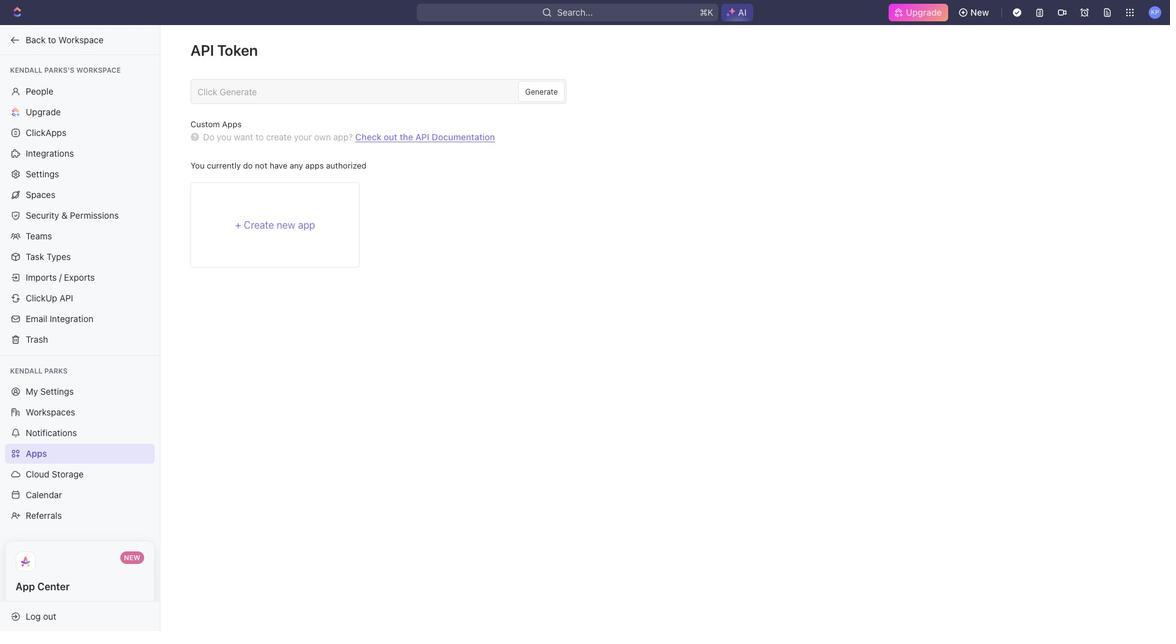 Task type: locate. For each thing, give the bounding box(es) containing it.
upgrade link down people link
[[5, 102, 155, 122]]

0 vertical spatial upgrade link
[[888, 4, 948, 21]]

0 vertical spatial out
[[384, 131, 397, 142]]

out
[[384, 131, 397, 142], [43, 611, 56, 621]]

2 horizontal spatial api
[[415, 131, 429, 142]]

api right the
[[415, 131, 429, 142]]

1 vertical spatial apps
[[26, 448, 47, 459]]

check
[[355, 131, 382, 142]]

spaces link
[[5, 185, 155, 205]]

1 horizontal spatial new
[[971, 7, 989, 18]]

teams
[[26, 230, 52, 241]]

you
[[217, 132, 231, 142]]

1 vertical spatial settings
[[40, 386, 74, 397]]

to right back
[[48, 34, 56, 45]]

kp
[[1151, 8, 1159, 16]]

workspaces
[[26, 407, 75, 417]]

upgrade link
[[888, 4, 948, 21], [5, 102, 155, 122]]

upgrade up clickapps
[[26, 106, 61, 117]]

api up integration
[[60, 292, 73, 303]]

clickup api
[[26, 292, 73, 303]]

out right log
[[43, 611, 56, 621]]

apps up the cloud
[[26, 448, 47, 459]]

teams link
[[5, 226, 155, 246]]

out left the
[[384, 131, 397, 142]]

calendar link
[[5, 485, 155, 505]]

app
[[298, 219, 315, 231]]

generate button
[[518, 81, 565, 102]]

settings down parks
[[40, 386, 74, 397]]

people link
[[5, 81, 155, 101]]

1 horizontal spatial api
[[191, 41, 214, 59]]

to
[[48, 34, 56, 45], [256, 132, 264, 142]]

new inside button
[[971, 7, 989, 18]]

spaces
[[26, 189, 55, 200]]

1 horizontal spatial out
[[384, 131, 397, 142]]

workspace up people link
[[76, 66, 121, 74]]

log out button
[[5, 606, 149, 626]]

api inside do you want to create your own app? check out the api documentation
[[415, 131, 429, 142]]

to right the want
[[256, 132, 264, 142]]

api
[[191, 41, 214, 59], [415, 131, 429, 142], [60, 292, 73, 303]]

1 vertical spatial new
[[124, 553, 140, 562]]

workspace up kendall parks's workspace at the top of page
[[58, 34, 104, 45]]

new
[[277, 219, 295, 231]]

email integration link
[[5, 309, 155, 329]]

1 horizontal spatial apps
[[222, 119, 242, 129]]

1 vertical spatial upgrade
[[26, 106, 61, 117]]

task types link
[[5, 247, 155, 267]]

upgrade left the 'new' button
[[906, 7, 942, 18]]

1 horizontal spatial to
[[256, 132, 264, 142]]

do
[[243, 160, 253, 170]]

0 vertical spatial upgrade
[[906, 7, 942, 18]]

workspace for back to workspace
[[58, 34, 104, 45]]

kendall
[[10, 66, 42, 74], [10, 366, 42, 374]]

1 vertical spatial out
[[43, 611, 56, 621]]

settings up spaces
[[26, 168, 59, 179]]

1 vertical spatial api
[[415, 131, 429, 142]]

kp button
[[1145, 3, 1165, 23]]

app
[[16, 581, 35, 592]]

1 vertical spatial kendall
[[10, 366, 42, 374]]

2 kendall from the top
[[10, 366, 42, 374]]

workspace inside back to workspace button
[[58, 34, 104, 45]]

settings
[[26, 168, 59, 179], [40, 386, 74, 397]]

storage
[[52, 469, 84, 479]]

security & permissions
[[26, 210, 119, 220]]

upgrade link left the 'new' button
[[888, 4, 948, 21]]

kendall up "my"
[[10, 366, 42, 374]]

+
[[235, 219, 241, 231]]

0 vertical spatial new
[[971, 7, 989, 18]]

0 horizontal spatial api
[[60, 292, 73, 303]]

0 horizontal spatial out
[[43, 611, 56, 621]]

1 vertical spatial to
[[256, 132, 264, 142]]

0 vertical spatial settings
[[26, 168, 59, 179]]

settings inside "settings" 'link'
[[26, 168, 59, 179]]

notifications link
[[5, 423, 155, 443]]

out inside do you want to create your own app? check out the api documentation
[[384, 131, 397, 142]]

api token
[[191, 41, 258, 59]]

0 vertical spatial to
[[48, 34, 56, 45]]

my
[[26, 386, 38, 397]]

1 horizontal spatial upgrade
[[906, 7, 942, 18]]

apps
[[305, 160, 324, 170]]

0 vertical spatial kendall
[[10, 66, 42, 74]]

kendall for my settings
[[10, 366, 42, 374]]

0 horizontal spatial new
[[124, 553, 140, 562]]

1 vertical spatial workspace
[[76, 66, 121, 74]]

referrals
[[26, 510, 62, 521]]

api inside clickup api link
[[60, 292, 73, 303]]

security
[[26, 210, 59, 220]]

upgrade
[[906, 7, 942, 18], [26, 106, 61, 117]]

integration
[[50, 313, 93, 324]]

0 horizontal spatial to
[[48, 34, 56, 45]]

clickup api link
[[5, 288, 155, 308]]

imports / exports
[[26, 272, 95, 282]]

Click Generate text field
[[197, 86, 515, 97]]

workspace
[[58, 34, 104, 45], [76, 66, 121, 74]]

2 vertical spatial api
[[60, 292, 73, 303]]

to inside do you want to create your own app? check out the api documentation
[[256, 132, 264, 142]]

generate
[[525, 87, 558, 97]]

want
[[234, 132, 253, 142]]

0 horizontal spatial apps
[[26, 448, 47, 459]]

1 vertical spatial upgrade link
[[5, 102, 155, 122]]

check out the api documentation link
[[355, 131, 495, 142]]

0 vertical spatial workspace
[[58, 34, 104, 45]]

apps
[[222, 119, 242, 129], [26, 448, 47, 459]]

apps up you
[[222, 119, 242, 129]]

0 horizontal spatial upgrade
[[26, 106, 61, 117]]

0 vertical spatial apps
[[222, 119, 242, 129]]

new button
[[953, 3, 997, 23]]

your
[[294, 132, 312, 142]]

clickapps
[[26, 127, 66, 138]]

security & permissions link
[[5, 205, 155, 225]]

1 kendall from the top
[[10, 66, 42, 74]]

upgrade for left upgrade link
[[26, 106, 61, 117]]

parks's
[[44, 66, 74, 74]]

ai
[[738, 7, 747, 18]]

any
[[290, 160, 303, 170]]

to inside button
[[48, 34, 56, 45]]

own
[[314, 132, 331, 142]]

my settings
[[26, 386, 74, 397]]

authorized
[[326, 160, 366, 170]]

api left token
[[191, 41, 214, 59]]

kendall up the people
[[10, 66, 42, 74]]

new
[[971, 7, 989, 18], [124, 553, 140, 562]]

documentation
[[432, 131, 495, 142]]



Task type: describe. For each thing, give the bounding box(es) containing it.
&
[[61, 210, 68, 220]]

not
[[255, 160, 267, 170]]

clickapps link
[[5, 123, 155, 143]]

the
[[400, 131, 413, 142]]

do you want to create your own app? check out the api documentation
[[203, 131, 495, 142]]

have
[[270, 160, 287, 170]]

email
[[26, 313, 47, 324]]

clickup
[[26, 292, 57, 303]]

center
[[37, 581, 70, 592]]

search...
[[557, 7, 593, 18]]

kendall parks
[[10, 366, 68, 374]]

custom apps
[[191, 119, 242, 129]]

0 horizontal spatial upgrade link
[[5, 102, 155, 122]]

you currently do not have any apps authorized
[[191, 160, 366, 170]]

log
[[26, 611, 41, 621]]

types
[[47, 251, 71, 262]]

parks
[[44, 366, 68, 374]]

/
[[59, 272, 62, 282]]

integrations
[[26, 148, 74, 158]]

imports / exports link
[[5, 267, 155, 287]]

referrals link
[[5, 506, 155, 526]]

upgrade for the rightmost upgrade link
[[906, 7, 942, 18]]

currently
[[207, 160, 241, 170]]

create
[[266, 132, 292, 142]]

cloud storage
[[26, 469, 84, 479]]

app?
[[333, 132, 353, 142]]

apps link
[[5, 444, 155, 464]]

permissions
[[70, 210, 119, 220]]

email integration
[[26, 313, 93, 324]]

workspace for kendall parks's workspace
[[76, 66, 121, 74]]

do
[[203, 132, 214, 142]]

exports
[[64, 272, 95, 282]]

trash link
[[5, 329, 155, 349]]

imports
[[26, 272, 57, 282]]

out inside button
[[43, 611, 56, 621]]

0 vertical spatial api
[[191, 41, 214, 59]]

cloud storage link
[[5, 464, 155, 484]]

calendar
[[26, 490, 62, 500]]

⌘k
[[700, 7, 713, 18]]

settings link
[[5, 164, 155, 184]]

my settings link
[[5, 382, 155, 402]]

1 horizontal spatial upgrade link
[[888, 4, 948, 21]]

apps inside apps link
[[26, 448, 47, 459]]

back to workspace
[[26, 34, 104, 45]]

notifications
[[26, 427, 77, 438]]

task types
[[26, 251, 71, 262]]

back
[[26, 34, 46, 45]]

create
[[244, 219, 274, 231]]

ai button
[[721, 4, 754, 21]]

task
[[26, 251, 44, 262]]

custom
[[191, 119, 220, 129]]

kendall for people
[[10, 66, 42, 74]]

trash
[[26, 334, 48, 344]]

workspaces link
[[5, 402, 155, 422]]

app center
[[16, 581, 70, 592]]

back to workspace button
[[5, 30, 149, 50]]

settings inside my settings link
[[40, 386, 74, 397]]

integrations link
[[5, 143, 155, 163]]

log out
[[26, 611, 56, 621]]

people
[[26, 86, 53, 96]]

token
[[217, 41, 258, 59]]

you
[[191, 160, 205, 170]]

+ create new app
[[235, 219, 315, 231]]

kendall parks's workspace
[[10, 66, 121, 74]]



Task type: vqa. For each thing, say whether or not it's contained in the screenshot.
bottommost Agency Management link
no



